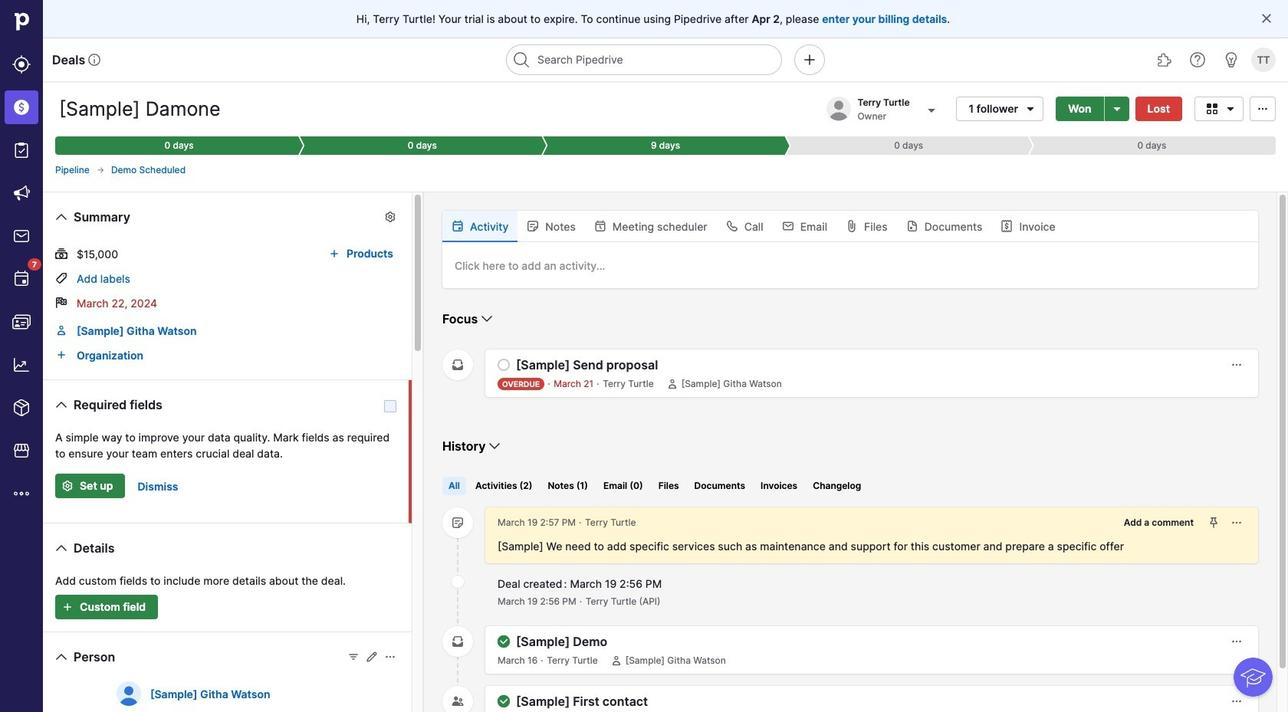 Task type: locate. For each thing, give the bounding box(es) containing it.
deals image
[[12, 98, 31, 117]]

1 color link image from the top
[[55, 324, 67, 337]]

0 vertical spatial color link image
[[55, 324, 67, 337]]

color primary image
[[1261, 12, 1273, 25], [1022, 102, 1040, 115], [1222, 102, 1240, 115], [1254, 102, 1272, 115], [52, 208, 71, 226], [527, 220, 539, 232], [594, 220, 607, 232], [782, 220, 794, 232], [846, 220, 858, 232], [55, 248, 67, 260], [55, 297, 67, 309], [478, 310, 496, 328], [498, 359, 510, 371], [486, 437, 504, 456], [498, 636, 510, 648], [52, 648, 71, 666], [347, 651, 360, 663], [366, 651, 378, 663]]

1 vertical spatial color link image
[[55, 349, 67, 361]]

more actions image
[[1231, 359, 1243, 371], [1231, 517, 1243, 529], [1231, 696, 1243, 708]]

color link image
[[55, 324, 67, 337], [55, 349, 67, 361]]

campaigns image
[[12, 184, 31, 202]]

menu item
[[0, 86, 43, 129]]

projects image
[[12, 141, 31, 160]]

3 more actions image from the top
[[1231, 696, 1243, 708]]

0 vertical spatial more actions image
[[1231, 359, 1243, 371]]

transfer ownership image
[[922, 101, 941, 119]]

1 vertical spatial more actions image
[[1231, 517, 1243, 529]]

color link image right insights icon
[[55, 349, 67, 361]]

products image
[[12, 399, 31, 417]]

sales assistant image
[[1223, 51, 1241, 69]]

1 more actions image from the top
[[1231, 359, 1243, 371]]

2 vertical spatial more actions image
[[1231, 696, 1243, 708]]

menu
[[0, 0, 43, 713]]

options image
[[1108, 102, 1126, 115]]

color link image right contacts icon
[[55, 324, 67, 337]]

leads image
[[12, 55, 31, 74]]

color primary inverted image
[[58, 601, 77, 614]]

quick help image
[[1189, 51, 1207, 69]]

Search Pipedrive field
[[506, 44, 782, 75]]

3 color secondary image from the top
[[452, 636, 464, 648]]

1 color secondary image from the top
[[452, 517, 464, 529]]

color secondary image
[[452, 359, 464, 371]]

color secondary image
[[452, 517, 464, 529], [452, 576, 464, 588], [452, 636, 464, 648], [452, 696, 464, 708]]

color primary image
[[1203, 102, 1222, 115], [96, 166, 105, 175], [384, 211, 397, 223], [452, 220, 464, 232], [726, 220, 738, 232], [906, 220, 919, 232], [1001, 220, 1014, 232], [325, 248, 344, 260], [55, 272, 67, 285], [666, 378, 679, 390], [52, 396, 71, 414], [52, 539, 71, 558], [384, 651, 397, 663], [610, 655, 623, 667], [498, 696, 510, 708]]



Task type: vqa. For each thing, say whether or not it's contained in the screenshot.
SALES INBOX 'image'
yes



Task type: describe. For each thing, give the bounding box(es) containing it.
info image
[[88, 54, 101, 66]]

home image
[[10, 10, 33, 33]]

color primary inverted image
[[58, 480, 77, 492]]

more image
[[12, 485, 31, 503]]

contacts image
[[12, 313, 31, 331]]

color undefined image
[[12, 270, 31, 288]]

knowledge center bot, also known as kc bot is an onboarding assistant that allows you to see the list of onboarding items in one place for quick and easy reference. this improves your in-app experience. image
[[1234, 658, 1273, 697]]

more actions image
[[1231, 636, 1243, 648]]

insights image
[[12, 356, 31, 374]]

pin this note image
[[1208, 517, 1220, 529]]

quick add image
[[801, 51, 819, 69]]

sales inbox image
[[12, 227, 31, 245]]

2 more actions image from the top
[[1231, 517, 1243, 529]]

marketplace image
[[12, 442, 31, 460]]

2 color secondary image from the top
[[452, 576, 464, 588]]

4 color secondary image from the top
[[452, 696, 464, 708]]

[Sample] Damone text field
[[55, 94, 250, 124]]

2 color link image from the top
[[55, 349, 67, 361]]



